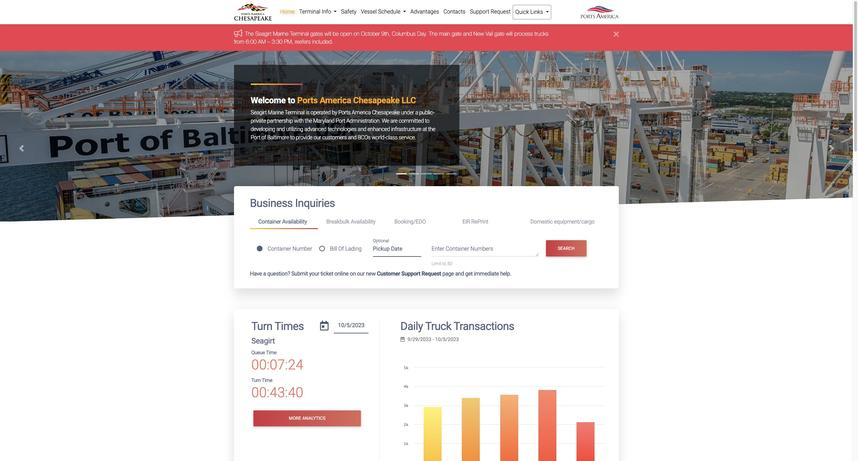 Task type: vqa. For each thing, say whether or not it's contained in the screenshot.
Welcome to Ports America Chesapeake LLC
yes



Task type: locate. For each thing, give the bounding box(es) containing it.
1 vertical spatial request
[[422, 271, 441, 277]]

info
[[322, 8, 331, 15]]

availability
[[282, 219, 307, 225], [351, 219, 376, 225]]

have a question? submit your ticket online on our new customer support request page and get immediate help.
[[250, 271, 512, 277]]

0 horizontal spatial gate
[[452, 31, 462, 37]]

0 vertical spatial time
[[266, 350, 277, 356]]

and left 'bcos'
[[348, 134, 357, 141]]

private
[[251, 118, 266, 124]]

seagirt inside seagirt marine terminal is operated by ports america chesapeake under a public- private partnership with the maryland port administration.                         we are committed to developing and utilizing advanced technologies and enhanced infrastructure at the port of baltimore to provide                         our customers and bcos world-class service.
[[251, 109, 267, 116]]

support inside "link"
[[470, 8, 490, 15]]

1 horizontal spatial support
[[470, 8, 490, 15]]

3:30
[[272, 38, 283, 45]]

customer support request link
[[377, 271, 441, 277]]

the up 6:00
[[245, 31, 254, 37]]

request down limit on the bottom right of page
[[422, 271, 441, 277]]

and left "new"
[[463, 31, 472, 37]]

marine
[[273, 31, 289, 37], [268, 109, 284, 116]]

0 vertical spatial seagirt
[[255, 31, 272, 37]]

0 horizontal spatial the
[[245, 31, 254, 37]]

1 vertical spatial our
[[357, 271, 365, 277]]

seagirt up private
[[251, 109, 267, 116]]

turn times
[[252, 320, 304, 333]]

ports up is in the top left of the page
[[297, 95, 318, 105]]

port up technologies
[[336, 118, 345, 124]]

search
[[558, 246, 575, 251]]

ports
[[297, 95, 318, 105], [339, 109, 351, 116]]

0 horizontal spatial request
[[422, 271, 441, 277]]

marine inside the seagirt marine terminal gates will be open on october 9th, columbus day. the main gate and new vail gate will process trucks from 6:00 am – 3:30 pm, reefers included.
[[273, 31, 289, 37]]

analytics
[[302, 416, 326, 421]]

and down partnership
[[277, 126, 285, 132]]

1 vertical spatial on
[[350, 271, 356, 277]]

main content
[[229, 186, 624, 461]]

terminal inside seagirt marine terminal is operated by ports america chesapeake under a public- private partnership with the maryland port administration.                         we are committed to developing and utilizing advanced technologies and enhanced infrastructure at the port of baltimore to provide                         our customers and bcos world-class service.
[[285, 109, 305, 116]]

terminal left info
[[299, 8, 321, 15]]

1 horizontal spatial will
[[506, 31, 513, 37]]

our left new
[[357, 271, 365, 277]]

the right day.
[[429, 31, 438, 37]]

main content containing 00:07:24
[[229, 186, 624, 461]]

by
[[332, 109, 337, 116]]

request inside "link"
[[491, 8, 511, 15]]

time inside "queue time 00:07:24"
[[266, 350, 277, 356]]

reefers
[[295, 38, 311, 45]]

equipment/cargo
[[554, 219, 595, 225]]

time
[[266, 350, 277, 356], [262, 378, 273, 384]]

seagirt for seagirt
[[252, 337, 275, 346]]

terminal info
[[299, 8, 333, 15]]

seagirt up queue
[[252, 337, 275, 346]]

1 vertical spatial seagirt
[[251, 109, 267, 116]]

1 vertical spatial port
[[251, 134, 260, 141]]

limit
[[432, 261, 442, 267]]

america inside seagirt marine terminal is operated by ports america chesapeake under a public- private partnership with the maryland port administration.                         we are committed to developing and utilizing advanced technologies and enhanced infrastructure at the port of baltimore to provide                         our customers and bcos world-class service.
[[352, 109, 371, 116]]

numbers
[[471, 246, 493, 252]]

0 vertical spatial america
[[320, 95, 351, 105]]

seagirt up the am
[[255, 31, 272, 37]]

the seagirt marine terminal gates will be open on october 9th, columbus day. the main gate and new vail gate will process trucks from 6:00 am – 3:30 pm, reefers included.
[[234, 31, 549, 45]]

to
[[288, 95, 295, 105], [425, 118, 430, 124], [290, 134, 295, 141], [443, 261, 447, 267]]

1 horizontal spatial a
[[416, 109, 418, 116]]

0 vertical spatial a
[[416, 109, 418, 116]]

container number
[[268, 245, 312, 252]]

ticket
[[321, 271, 334, 277]]

0 vertical spatial our
[[314, 134, 321, 141]]

1 horizontal spatial request
[[491, 8, 511, 15]]

terminal up with
[[285, 109, 305, 116]]

optional
[[373, 238, 389, 244]]

america
[[320, 95, 351, 105], [352, 109, 371, 116]]

turn inside turn time 00:43:40
[[252, 378, 261, 384]]

2 availability from the left
[[351, 219, 376, 225]]

included.
[[312, 38, 333, 45]]

vessel
[[361, 8, 377, 15]]

1 vertical spatial a
[[263, 271, 266, 277]]

terminal up reefers
[[290, 31, 309, 37]]

2 vertical spatial seagirt
[[252, 337, 275, 346]]

gate right main
[[452, 31, 462, 37]]

on right online
[[350, 271, 356, 277]]

time up 00:43:40
[[262, 378, 273, 384]]

availability inside breakbulk availability link
[[351, 219, 376, 225]]

is
[[306, 109, 310, 116]]

Optional text field
[[373, 243, 422, 257]]

eir
[[463, 219, 470, 225]]

0 horizontal spatial america
[[320, 95, 351, 105]]

0 vertical spatial support
[[470, 8, 490, 15]]

time inside turn time 00:43:40
[[262, 378, 273, 384]]

1 horizontal spatial our
[[357, 271, 365, 277]]

1 vertical spatial marine
[[268, 109, 284, 116]]

2 turn from the top
[[252, 378, 261, 384]]

2 the from the left
[[429, 31, 438, 37]]

availability down the business inquiries at the top
[[282, 219, 307, 225]]

container up 50
[[446, 246, 470, 252]]

0 vertical spatial ports
[[297, 95, 318, 105]]

support up "new"
[[470, 8, 490, 15]]

advanced
[[305, 126, 327, 132]]

port left of
[[251, 134, 260, 141]]

to up with
[[288, 95, 295, 105]]

business
[[250, 197, 293, 210]]

enter container numbers
[[432, 246, 493, 252]]

0 horizontal spatial availability
[[282, 219, 307, 225]]

0 vertical spatial the
[[305, 118, 312, 124]]

container inside container availability link
[[258, 219, 281, 225]]

0 vertical spatial on
[[354, 31, 360, 37]]

0 vertical spatial port
[[336, 118, 345, 124]]

None text field
[[334, 320, 369, 334]]

1 horizontal spatial gate
[[495, 31, 505, 37]]

marine up partnership
[[268, 109, 284, 116]]

to down the utilizing
[[290, 134, 295, 141]]

1 vertical spatial chesapeake
[[372, 109, 400, 116]]

1 horizontal spatial the
[[428, 126, 436, 132]]

0 vertical spatial request
[[491, 8, 511, 15]]

bcos
[[358, 134, 371, 141]]

will left "be"
[[325, 31, 331, 37]]

and left get
[[456, 271, 464, 277]]

request left quick
[[491, 8, 511, 15]]

the seagirt marine terminal gates will be open on october 9th, columbus day. the main gate and new vail gate will process trucks from 6:00 am – 3:30 pm, reefers included. alert
[[0, 24, 853, 51]]

-
[[433, 337, 434, 343]]

1 vertical spatial terminal
[[290, 31, 309, 37]]

ports america chesapeake image
[[0, 51, 853, 421]]

the right at
[[428, 126, 436, 132]]

2 vertical spatial terminal
[[285, 109, 305, 116]]

availability for breakbulk availability
[[351, 219, 376, 225]]

gate right vail
[[495, 31, 505, 37]]

ports right by
[[339, 109, 351, 116]]

bill
[[330, 245, 337, 252]]

support right customer
[[402, 271, 421, 277]]

container
[[258, 219, 281, 225], [268, 245, 291, 252], [446, 246, 470, 252]]

and
[[463, 31, 472, 37], [277, 126, 285, 132], [358, 126, 367, 132], [348, 134, 357, 141], [456, 271, 464, 277]]

container for container number
[[268, 245, 291, 252]]

our inside seagirt marine terminal is operated by ports america chesapeake under a public- private partnership with the maryland port administration.                         we are committed to developing and utilizing advanced technologies and enhanced infrastructure at the port of baltimore to provide                         our customers and bcos world-class service.
[[314, 134, 321, 141]]

infrastructure
[[391, 126, 422, 132]]

seagirt marine terminal is operated by ports america chesapeake under a public- private partnership with the maryland port administration.                         we are committed to developing and utilizing advanced technologies and enhanced infrastructure at the port of baltimore to provide                         our customers and bcos world-class service.
[[251, 109, 436, 141]]

0 horizontal spatial support
[[402, 271, 421, 277]]

with
[[294, 118, 304, 124]]

daily
[[401, 320, 423, 333]]

2 gate from the left
[[495, 31, 505, 37]]

0 horizontal spatial will
[[325, 31, 331, 37]]

1 horizontal spatial america
[[352, 109, 371, 116]]

will left process
[[506, 31, 513, 37]]

1 vertical spatial time
[[262, 378, 273, 384]]

help.
[[501, 271, 512, 277]]

gate
[[452, 31, 462, 37], [495, 31, 505, 37]]

1 gate from the left
[[452, 31, 462, 37]]

1 vertical spatial turn
[[252, 378, 261, 384]]

1 horizontal spatial the
[[429, 31, 438, 37]]

on
[[354, 31, 360, 37], [350, 271, 356, 277]]

am
[[258, 38, 266, 45]]

seagirt inside the seagirt marine terminal gates will be open on october 9th, columbus day. the main gate and new vail gate will process trucks from 6:00 am – 3:30 pm, reefers included.
[[255, 31, 272, 37]]

quick
[[516, 9, 529, 15]]

turn up queue
[[252, 320, 273, 333]]

container left number
[[268, 245, 291, 252]]

a right under at the top of the page
[[416, 109, 418, 116]]

1 turn from the top
[[252, 320, 273, 333]]

will
[[325, 31, 331, 37], [506, 31, 513, 37]]

and inside the seagirt marine terminal gates will be open on october 9th, columbus day. the main gate and new vail gate will process trucks from 6:00 am – 3:30 pm, reefers included.
[[463, 31, 472, 37]]

immediate
[[474, 271, 499, 277]]

1 vertical spatial support
[[402, 271, 421, 277]]

10/5/2023
[[435, 337, 459, 343]]

america up by
[[320, 95, 351, 105]]

availability right breakbulk in the top left of the page
[[351, 219, 376, 225]]

1 vertical spatial america
[[352, 109, 371, 116]]

00:07:24
[[252, 357, 304, 373]]

0 horizontal spatial our
[[314, 134, 321, 141]]

domestic
[[531, 219, 553, 225]]

on right open
[[354, 31, 360, 37]]

safety link
[[339, 5, 359, 19]]

marine up 3:30
[[273, 31, 289, 37]]

container availability
[[258, 219, 307, 225]]

0 vertical spatial marine
[[273, 31, 289, 37]]

advantages
[[411, 8, 439, 15]]

0 vertical spatial terminal
[[299, 8, 321, 15]]

the seagirt marine terminal gates will be open on october 9th, columbus day. the main gate and new vail gate will process trucks from 6:00 am – 3:30 pm, reefers included. link
[[234, 31, 549, 45]]

time right queue
[[266, 350, 277, 356]]

get
[[466, 271, 473, 277]]

port
[[336, 118, 345, 124], [251, 134, 260, 141]]

1 horizontal spatial availability
[[351, 219, 376, 225]]

america up administration.
[[352, 109, 371, 116]]

turn up 00:43:40
[[252, 378, 261, 384]]

provide
[[296, 134, 313, 141]]

a right have
[[263, 271, 266, 277]]

eir reprint
[[463, 219, 489, 225]]

the down is in the top left of the page
[[305, 118, 312, 124]]

1 the from the left
[[245, 31, 254, 37]]

ports inside seagirt marine terminal is operated by ports america chesapeake under a public- private partnership with the maryland port administration.                         we are committed to developing and utilizing advanced technologies and enhanced infrastructure at the port of baltimore to provide                         our customers and bcos world-class service.
[[339, 109, 351, 116]]

1 horizontal spatial ports
[[339, 109, 351, 116]]

9/29/2023
[[408, 337, 432, 343]]

1 availability from the left
[[282, 219, 307, 225]]

our down advanced
[[314, 134, 321, 141]]

support request link
[[468, 5, 513, 19]]

queue time 00:07:24
[[252, 350, 304, 373]]

0 vertical spatial turn
[[252, 320, 273, 333]]

our
[[314, 134, 321, 141], [357, 271, 365, 277]]

1 vertical spatial ports
[[339, 109, 351, 116]]

submit
[[291, 271, 308, 277]]

1 vertical spatial the
[[428, 126, 436, 132]]

vail
[[486, 31, 493, 37]]

quick links link
[[513, 5, 552, 19]]

we
[[382, 118, 389, 124]]

request
[[491, 8, 511, 15], [422, 271, 441, 277]]

availability inside container availability link
[[282, 219, 307, 225]]

container down business
[[258, 219, 281, 225]]



Task type: describe. For each thing, give the bounding box(es) containing it.
open
[[340, 31, 352, 37]]

business inquiries
[[250, 197, 335, 210]]

more analytics link
[[254, 411, 361, 427]]

time for 00:43:40
[[262, 378, 273, 384]]

are
[[391, 118, 398, 124]]

bullhorn image
[[234, 30, 245, 37]]

Enter Container Numbers text field
[[432, 245, 539, 257]]

booking/edo
[[395, 219, 426, 225]]

0 horizontal spatial ports
[[297, 95, 318, 105]]

9/29/2023 - 10/5/2023
[[408, 337, 459, 343]]

2 will from the left
[[506, 31, 513, 37]]

class
[[386, 134, 398, 141]]

–
[[268, 38, 270, 45]]

world-
[[372, 134, 386, 141]]

trucks
[[535, 31, 549, 37]]

of
[[262, 134, 266, 141]]

0 vertical spatial chesapeake
[[353, 95, 400, 105]]

turn time 00:43:40
[[252, 378, 304, 401]]

main
[[439, 31, 450, 37]]

page
[[443, 271, 454, 277]]

calendar week image
[[401, 337, 405, 342]]

home
[[280, 8, 295, 15]]

50
[[448, 261, 453, 267]]

schedule
[[378, 8, 401, 15]]

enhanced
[[368, 126, 390, 132]]

question?
[[267, 271, 290, 277]]

domestic equipment/cargo link
[[522, 216, 603, 228]]

a inside seagirt marine terminal is operated by ports america chesapeake under a public- private partnership with the maryland port administration.                         we are committed to developing and utilizing advanced technologies and enhanced infrastructure at the port of baltimore to provide                         our customers and bcos world-class service.
[[416, 109, 418, 116]]

partnership
[[267, 118, 293, 124]]

container for container availability
[[258, 219, 281, 225]]

marine inside seagirt marine terminal is operated by ports america chesapeake under a public- private partnership with the maryland port administration.                         we are committed to developing and utilizing advanced technologies and enhanced infrastructure at the port of baltimore to provide                         our customers and bcos world-class service.
[[268, 109, 284, 116]]

welcome
[[251, 95, 286, 105]]

0 horizontal spatial the
[[305, 118, 312, 124]]

domestic equipment/cargo
[[531, 219, 595, 225]]

terminal inside the seagirt marine terminal gates will be open on october 9th, columbus day. the main gate and new vail gate will process trucks from 6:00 am – 3:30 pm, reefers included.
[[290, 31, 309, 37]]

under
[[401, 109, 414, 116]]

october
[[361, 31, 380, 37]]

on inside the seagirt marine terminal gates will be open on october 9th, columbus day. the main gate and new vail gate will process trucks from 6:00 am – 3:30 pm, reefers included.
[[354, 31, 360, 37]]

public-
[[420, 109, 434, 116]]

close image
[[614, 30, 619, 38]]

quick links
[[516, 9, 545, 15]]

0 horizontal spatial port
[[251, 134, 260, 141]]

customers
[[322, 134, 347, 141]]

inquiries
[[295, 197, 335, 210]]

to left 50
[[443, 261, 447, 267]]

vessel schedule link
[[359, 5, 408, 19]]

your
[[309, 271, 320, 277]]

contacts
[[444, 8, 466, 15]]

queue
[[252, 350, 265, 356]]

container availability link
[[250, 216, 318, 229]]

home link
[[278, 5, 297, 19]]

columbus
[[392, 31, 416, 37]]

administration.
[[347, 118, 381, 124]]

daily truck transactions
[[401, 320, 515, 333]]

turn for turn time 00:43:40
[[252, 378, 261, 384]]

availability for container availability
[[282, 219, 307, 225]]

of
[[339, 245, 344, 252]]

technologies
[[328, 126, 357, 132]]

terminal inside "link"
[[299, 8, 321, 15]]

1 horizontal spatial port
[[336, 118, 345, 124]]

terminal info link
[[297, 5, 339, 19]]

support request
[[470, 8, 511, 15]]

0 horizontal spatial a
[[263, 271, 266, 277]]

lading
[[346, 245, 362, 252]]

developing
[[251, 126, 275, 132]]

transactions
[[454, 320, 515, 333]]

day.
[[417, 31, 428, 37]]

online
[[335, 271, 349, 277]]

gates
[[310, 31, 323, 37]]

breakbulk availability
[[327, 219, 376, 225]]

process
[[515, 31, 533, 37]]

contacts link
[[442, 5, 468, 19]]

links
[[531, 9, 543, 15]]

turn for turn times
[[252, 320, 273, 333]]

operated
[[311, 109, 331, 116]]

calendar day image
[[320, 321, 329, 331]]

at
[[423, 126, 427, 132]]

more analytics
[[289, 416, 326, 421]]

safety
[[341, 8, 357, 15]]

1 will from the left
[[325, 31, 331, 37]]

baltimore
[[267, 134, 289, 141]]

search button
[[546, 241, 587, 257]]

from
[[234, 38, 244, 45]]

chesapeake inside seagirt marine terminal is operated by ports america chesapeake under a public- private partnership with the maryland port administration.                         we are committed to developing and utilizing advanced technologies and enhanced infrastructure at the port of baltimore to provide                         our customers and bcos world-class service.
[[372, 109, 400, 116]]

seagirt for seagirt marine terminal is operated by ports america chesapeake under a public- private partnership with the maryland port administration.                         we are committed to developing and utilizing advanced technologies and enhanced infrastructure at the port of baltimore to provide                         our customers and bcos world-class service.
[[251, 109, 267, 116]]

new
[[366, 271, 376, 277]]

to down public-
[[425, 118, 430, 124]]

times
[[275, 320, 304, 333]]

maryland
[[313, 118, 335, 124]]

9th,
[[382, 31, 391, 37]]

llc
[[402, 95, 416, 105]]

and down administration.
[[358, 126, 367, 132]]

new
[[474, 31, 484, 37]]

reprint
[[472, 219, 489, 225]]

6:00
[[246, 38, 257, 45]]

customer
[[377, 271, 400, 277]]

be
[[333, 31, 339, 37]]

time for 00:07:24
[[266, 350, 277, 356]]



